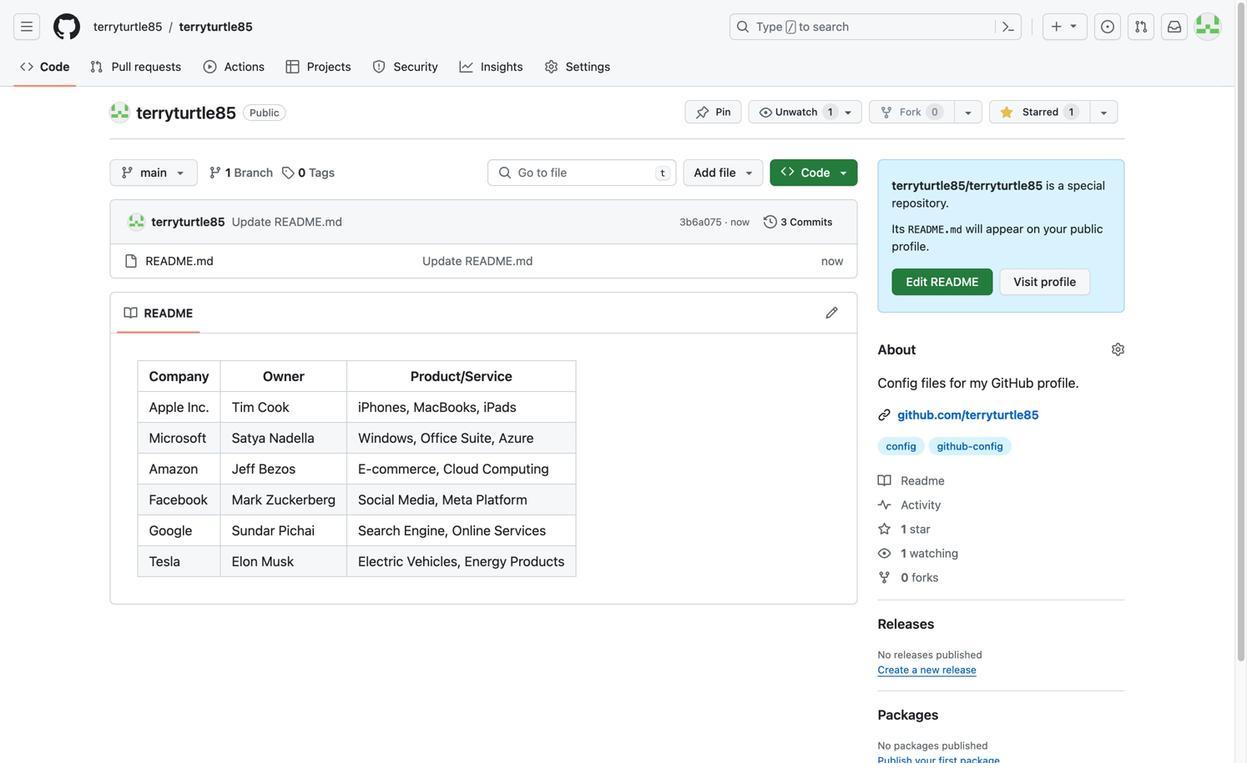 Task type: describe. For each thing, give the bounding box(es) containing it.
see your forks of this repository image
[[962, 106, 975, 119]]

readme link
[[117, 300, 200, 327]]

1 star
[[901, 523, 931, 536]]

readme inside readme link
[[144, 306, 193, 320]]

inc.
[[188, 399, 209, 415]]

releases
[[878, 617, 935, 632]]

packages
[[894, 741, 939, 752]]

0 horizontal spatial code image
[[20, 60, 33, 73]]

main
[[140, 166, 167, 179]]

1 watching
[[901, 547, 959, 561]]

profile. for will appear on your public profile.
[[892, 240, 930, 253]]

git pull request image
[[90, 60, 103, 73]]

1 right "starred"
[[1069, 106, 1074, 118]]

terryturtle85 / terryturtle85
[[94, 20, 253, 33]]

jeff bezos
[[232, 461, 296, 477]]

files
[[921, 375, 946, 391]]

nadella
[[269, 430, 315, 446]]

tag image
[[281, 166, 295, 179]]

3 commits link
[[757, 210, 840, 234]]

type
[[756, 20, 783, 33]]

1 for branch
[[225, 166, 231, 179]]

code inside popup button
[[801, 166, 830, 179]]

terryturtle85 link up play image
[[172, 13, 259, 40]]

book image inside readme link
[[878, 475, 891, 488]]

0 for 0 forks
[[901, 571, 909, 585]]

triangle down image
[[174, 166, 187, 179]]

social media, meta platform
[[358, 492, 527, 508]]

energy
[[465, 554, 507, 570]]

actions link
[[197, 54, 272, 79]]

visit profile
[[1014, 275, 1076, 289]]

published for no packages published
[[942, 741, 988, 752]]

homepage image
[[53, 13, 80, 40]]

terryturtle85 link up readme.md link
[[152, 215, 225, 229]]

issue opened image
[[1101, 20, 1115, 33]]

edit
[[906, 275, 928, 289]]

update readme.md link for readme.md
[[423, 254, 533, 268]]

terryturtle85 up play image
[[179, 20, 253, 33]]

code button
[[770, 159, 858, 186]]

pin image
[[696, 106, 709, 119]]

azure
[[499, 430, 534, 446]]

forks
[[912, 571, 939, 585]]

online
[[452, 523, 491, 539]]

git pull request image
[[1135, 20, 1148, 33]]

readme.md link
[[146, 254, 214, 268]]

owner
[[263, 369, 305, 384]]

electric
[[358, 554, 403, 570]]

my
[[970, 375, 988, 391]]

public
[[1070, 222, 1103, 236]]

link image
[[878, 409, 891, 422]]

notifications image
[[1168, 20, 1181, 33]]

triangle down image for code popup button
[[837, 166, 850, 179]]

code link
[[13, 54, 76, 79]]

github.com/terryturtle85 link
[[898, 408, 1039, 422]]

activity
[[901, 498, 941, 512]]

edit readme link
[[892, 269, 993, 296]]

file
[[719, 166, 736, 179]]

terryturtle85 down play image
[[137, 103, 236, 122]]

its readme.md
[[892, 222, 963, 236]]

microsoft
[[149, 430, 206, 446]]

starred 1
[[1020, 106, 1074, 118]]

on
[[1027, 222, 1040, 236]]

tim cook
[[232, 399, 289, 415]]

suite,
[[461, 430, 495, 446]]

jeff
[[232, 461, 255, 477]]

elon
[[232, 554, 258, 570]]

update for readme.md
[[423, 254, 462, 268]]

book image inside readme link
[[124, 307, 137, 320]]

releases link
[[878, 617, 935, 632]]

security
[[394, 60, 438, 73]]

appear
[[986, 222, 1024, 236]]

facebook
[[149, 492, 208, 508]]

terryturtle85 image
[[128, 214, 145, 231]]

terryturtle85 up pull
[[94, 20, 162, 33]]

new
[[920, 665, 940, 676]]

readme inside edit readme "link"
[[931, 275, 979, 289]]

2 horizontal spatial 0
[[932, 106, 938, 118]]

1 config from the left
[[886, 441, 917, 453]]

starred
[[1023, 106, 1059, 118]]

is a special repository.
[[892, 179, 1105, 210]]

visit profile link
[[1000, 269, 1091, 296]]

profile
[[1041, 275, 1076, 289]]

github-
[[937, 441, 973, 453]]

graph image
[[460, 60, 473, 73]]

zuckerberg
[[266, 492, 336, 508]]

tags
[[309, 166, 335, 179]]

is
[[1046, 179, 1055, 192]]

sundar pichai
[[232, 523, 315, 539]]

terryturtle85/terryturtle85
[[892, 179, 1043, 192]]

pin button
[[685, 100, 742, 124]]

1 for watching
[[901, 547, 907, 561]]

vehicles,
[[407, 554, 461, 570]]

1 right unwatch
[[828, 106, 833, 118]]

windows,
[[358, 430, 417, 446]]

watching
[[910, 547, 959, 561]]

visit
[[1014, 275, 1038, 289]]

3 commits
[[781, 216, 833, 228]]

insights
[[481, 60, 523, 73]]

no packages published
[[878, 741, 988, 752]]

insights link
[[453, 54, 531, 79]]

/ for terryturtle85
[[169, 20, 172, 33]]

create a new release link
[[878, 665, 977, 676]]

no for no releases published create a new release
[[878, 650, 891, 661]]

company
[[149, 369, 209, 384]]

projects link
[[279, 54, 359, 79]]

for
[[950, 375, 966, 391]]

star image
[[878, 523, 891, 536]]

profile. for config files for my github profile.
[[1037, 375, 1079, 391]]

packages
[[878, 708, 939, 723]]

releases
[[894, 650, 933, 661]]

add file button
[[683, 159, 764, 186]]

mark
[[232, 492, 262, 508]]

edit repository metadata image
[[1112, 343, 1125, 356]]

a inside no releases published create a new release
[[912, 665, 918, 676]]

terryturtle85 link up pull
[[87, 13, 169, 40]]

update for terryturtle85
[[232, 215, 271, 229]]

search image
[[498, 166, 512, 179]]

pull requests link
[[83, 54, 190, 79]]

elon musk
[[232, 554, 294, 570]]

gear image
[[545, 60, 558, 73]]

pichai
[[279, 523, 315, 539]]



Task type: locate. For each thing, give the bounding box(es) containing it.
1 horizontal spatial config
[[973, 441, 1003, 453]]

cook
[[258, 399, 289, 415]]

1 vertical spatial code image
[[781, 165, 795, 178]]

0 vertical spatial no
[[878, 650, 891, 661]]

/ left to
[[788, 22, 794, 33]]

a down releases
[[912, 665, 918, 676]]

1 vertical spatial a
[[912, 665, 918, 676]]

0 vertical spatial profile.
[[892, 240, 930, 253]]

github-config link
[[929, 437, 1012, 456]]

repo forked image left 0 forks
[[878, 571, 891, 585]]

repo forked image
[[880, 106, 893, 119], [878, 571, 891, 585]]

electric vehicles, energy products
[[358, 554, 565, 570]]

0 vertical spatial 0
[[932, 106, 938, 118]]

profile. right github on the right of page
[[1037, 375, 1079, 391]]

1 left star
[[901, 523, 907, 536]]

eye image
[[759, 106, 773, 119], [878, 547, 891, 561]]

1 horizontal spatial update
[[423, 254, 462, 268]]

0 horizontal spatial now
[[731, 216, 750, 228]]

computing
[[482, 461, 549, 477]]

/ inside type / to search
[[788, 22, 794, 33]]

engine,
[[404, 523, 449, 539]]

product/service
[[411, 369, 512, 384]]

no releases published create a new release
[[878, 650, 982, 676]]

fork 0
[[900, 106, 938, 118]]

config link
[[878, 437, 925, 456]]

github
[[991, 375, 1034, 391]]

git branch image
[[209, 166, 222, 179]]

1 horizontal spatial a
[[1058, 179, 1064, 192]]

e-commerce, cloud computing
[[358, 461, 549, 477]]

eye image down star image
[[878, 547, 891, 561]]

0 horizontal spatial book image
[[124, 307, 137, 320]]

will
[[966, 222, 983, 236]]

owner avatar image
[[110, 103, 130, 123]]

config down link image
[[886, 441, 917, 453]]

1 horizontal spatial code
[[801, 166, 830, 179]]

terryturtle85
[[94, 20, 162, 33], [179, 20, 253, 33], [137, 103, 236, 122], [152, 215, 225, 229]]

update readme.md
[[232, 215, 342, 229], [423, 254, 533, 268]]

triangle down image inside add file popup button
[[743, 166, 756, 179]]

0 vertical spatial a
[[1058, 179, 1064, 192]]

1 horizontal spatial readme
[[931, 275, 979, 289]]

cloud
[[443, 461, 479, 477]]

pin
[[716, 106, 731, 118]]

plus image
[[1050, 20, 1064, 33]]

1 vertical spatial eye image
[[878, 547, 891, 561]]

sundar
[[232, 523, 275, 539]]

no for no packages published
[[878, 741, 891, 752]]

2 vertical spatial 0
[[901, 571, 909, 585]]

readme
[[898, 474, 945, 488]]

1 horizontal spatial update readme.md
[[423, 254, 533, 268]]

security link
[[366, 54, 446, 79]]

commerce,
[[372, 461, 440, 477]]

add this repository to a list image
[[1097, 106, 1111, 119]]

products
[[510, 554, 565, 570]]

0 horizontal spatial update
[[232, 215, 271, 229]]

0 vertical spatial published
[[936, 650, 982, 661]]

1 vertical spatial now
[[821, 254, 844, 268]]

repo forked image left fork
[[880, 106, 893, 119]]

1 vertical spatial update readme.md link
[[423, 254, 533, 268]]

command palette image
[[1002, 20, 1015, 33]]

t
[[660, 168, 666, 179]]

1 horizontal spatial /
[[788, 22, 794, 33]]

a inside "is a special repository."
[[1058, 179, 1064, 192]]

now right · on the top of the page
[[731, 216, 750, 228]]

0 horizontal spatial a
[[912, 665, 918, 676]]

triangle down image right the file
[[743, 166, 756, 179]]

0 vertical spatial readme
[[931, 275, 979, 289]]

repo forked image for 0
[[878, 571, 891, 585]]

git branch image
[[121, 166, 134, 179]]

github.com/terryturtle85
[[898, 408, 1039, 422]]

terryturtle85 link down play image
[[137, 103, 236, 122]]

search
[[358, 523, 400, 539]]

main button
[[110, 159, 198, 186]]

terryturtle85 up readme.md link
[[152, 215, 225, 229]]

0 left forks
[[901, 571, 909, 585]]

0 horizontal spatial config
[[886, 441, 917, 453]]

1 branch
[[225, 166, 273, 179]]

unwatch
[[773, 106, 820, 118]]

Go to file text field
[[518, 160, 648, 185]]

/ for type
[[788, 22, 794, 33]]

no up create
[[878, 650, 891, 661]]

1 vertical spatial readme
[[144, 306, 193, 320]]

3
[[781, 216, 787, 228]]

add file
[[694, 166, 736, 179]]

0 right fork
[[932, 106, 938, 118]]

published up 'release'
[[936, 650, 982, 661]]

tim
[[232, 399, 254, 415]]

1 user starred this repository element
[[1063, 104, 1080, 120]]

1 vertical spatial update
[[423, 254, 462, 268]]

book image
[[124, 307, 137, 320], [878, 475, 891, 488]]

0 horizontal spatial triangle down image
[[743, 166, 756, 179]]

0 for 0 tags
[[298, 166, 306, 179]]

requests
[[134, 60, 181, 73]]

readme.md inside its readme.md
[[908, 224, 963, 236]]

1 vertical spatial published
[[942, 741, 988, 752]]

now down commits
[[821, 254, 844, 268]]

its
[[892, 222, 905, 236]]

e-
[[358, 461, 372, 477]]

1 horizontal spatial now
[[821, 254, 844, 268]]

code image up 3
[[781, 165, 795, 178]]

code image left git pull request icon on the left
[[20, 60, 33, 73]]

0 horizontal spatial 0
[[298, 166, 306, 179]]

search engine, online services
[[358, 523, 546, 539]]

no
[[878, 650, 891, 661], [878, 741, 891, 752]]

no inside no releases published create a new release
[[878, 650, 891, 661]]

apple inc.
[[149, 399, 209, 415]]

2 no from the top
[[878, 741, 891, 752]]

/ inside terryturtle85 / terryturtle85
[[169, 20, 172, 33]]

play image
[[203, 60, 217, 73]]

no left the packages
[[878, 741, 891, 752]]

0 horizontal spatial eye image
[[759, 106, 773, 119]]

iphones, macbooks, ipads
[[358, 399, 517, 415]]

config down github.com/terryturtle85
[[973, 441, 1003, 453]]

iphones,
[[358, 399, 410, 415]]

1 down 1 star
[[901, 547, 907, 561]]

0 tags
[[298, 166, 335, 179]]

0 horizontal spatial profile.
[[892, 240, 930, 253]]

0 horizontal spatial code
[[40, 60, 70, 73]]

tesla
[[149, 554, 180, 570]]

1 horizontal spatial 0
[[901, 571, 909, 585]]

star fill image
[[1000, 106, 1013, 119]]

published inside no releases published create a new release
[[936, 650, 982, 661]]

0 vertical spatial update
[[232, 215, 271, 229]]

settings link
[[538, 54, 618, 79]]

amazon
[[149, 461, 198, 477]]

published for no releases published create a new release
[[936, 650, 982, 661]]

1 for star
[[901, 523, 907, 536]]

bezos
[[259, 461, 296, 477]]

triangle down image up the 3 commits link
[[837, 166, 850, 179]]

0 vertical spatial update readme.md
[[232, 215, 342, 229]]

code left git pull request icon on the left
[[40, 60, 70, 73]]

0
[[932, 106, 938, 118], [298, 166, 306, 179], [901, 571, 909, 585]]

list containing terryturtle85 / terryturtle85
[[87, 13, 720, 40]]

1 vertical spatial repo forked image
[[878, 571, 891, 585]]

repository.
[[892, 196, 949, 210]]

1 vertical spatial 0
[[298, 166, 306, 179]]

3b6a075 · now
[[680, 216, 750, 228]]

update readme.md link for terryturtle85
[[232, 215, 342, 229]]

2 horizontal spatial triangle down image
[[1067, 19, 1080, 32]]

code up commits
[[801, 166, 830, 179]]

a right 'is'
[[1058, 179, 1064, 192]]

will appear on your public profile.
[[892, 222, 1103, 253]]

1 no from the top
[[878, 650, 891, 661]]

1 horizontal spatial update readme.md link
[[423, 254, 533, 268]]

published
[[936, 650, 982, 661], [942, 741, 988, 752]]

readme down readme.md link
[[144, 306, 193, 320]]

1 horizontal spatial code image
[[781, 165, 795, 178]]

0 horizontal spatial update readme.md link
[[232, 215, 342, 229]]

1 vertical spatial book image
[[878, 475, 891, 488]]

0 horizontal spatial /
[[169, 20, 172, 33]]

github-config
[[937, 441, 1003, 453]]

star
[[910, 523, 931, 536]]

pull requests
[[112, 60, 181, 73]]

actions
[[224, 60, 265, 73]]

1 vertical spatial update readme.md
[[423, 254, 533, 268]]

edit file image
[[825, 306, 839, 320]]

projects
[[307, 60, 351, 73]]

eye image right pin
[[759, 106, 773, 119]]

1 right git branch icon
[[225, 166, 231, 179]]

2 config from the left
[[973, 441, 1003, 453]]

code image inside popup button
[[781, 165, 795, 178]]

1 horizontal spatial profile.
[[1037, 375, 1079, 391]]

readme link
[[878, 474, 945, 488]]

0 vertical spatial code image
[[20, 60, 33, 73]]

code image
[[20, 60, 33, 73], [781, 165, 795, 178]]

your
[[1044, 222, 1067, 236]]

config
[[886, 441, 917, 453], [973, 441, 1003, 453]]

0 vertical spatial book image
[[124, 307, 137, 320]]

media,
[[398, 492, 439, 508]]

0 vertical spatial update readme.md link
[[232, 215, 342, 229]]

1
[[828, 106, 833, 118], [1069, 106, 1074, 118], [225, 166, 231, 179], [901, 523, 907, 536], [901, 547, 907, 561]]

triangle down image right plus image
[[1067, 19, 1080, 32]]

/ up the requests
[[169, 20, 172, 33]]

history image
[[764, 215, 777, 229]]

0 vertical spatial code
[[40, 60, 70, 73]]

readme right edit
[[931, 275, 979, 289]]

0 horizontal spatial readme
[[144, 306, 193, 320]]

3b6a075
[[680, 216, 722, 228]]

office
[[421, 430, 457, 446]]

0 right tag image
[[298, 166, 306, 179]]

repo forked image for fork
[[880, 106, 893, 119]]

1 vertical spatial no
[[878, 741, 891, 752]]

shield image
[[372, 60, 386, 73]]

config files for my github profile.
[[878, 375, 1079, 391]]

0 vertical spatial repo forked image
[[880, 106, 893, 119]]

1 horizontal spatial book image
[[878, 475, 891, 488]]

profile. inside will appear on your public profile.
[[892, 240, 930, 253]]

0 vertical spatial now
[[731, 216, 750, 228]]

0 vertical spatial eye image
[[759, 106, 773, 119]]

1 vertical spatial code
[[801, 166, 830, 179]]

type / to search
[[756, 20, 849, 33]]

1 horizontal spatial eye image
[[878, 547, 891, 561]]

list
[[87, 13, 720, 40]]

published down packages link
[[942, 741, 988, 752]]

branch
[[234, 166, 273, 179]]

table image
[[286, 60, 299, 73]]

1 vertical spatial profile.
[[1037, 375, 1079, 391]]

1 horizontal spatial triangle down image
[[837, 166, 850, 179]]

triangle down image for add file popup button
[[743, 166, 756, 179]]

triangle down image inside code popup button
[[837, 166, 850, 179]]

config inside 'link'
[[973, 441, 1003, 453]]

pulse image
[[878, 499, 891, 512]]

release
[[943, 665, 977, 676]]

a
[[1058, 179, 1064, 192], [912, 665, 918, 676]]

profile. down the its
[[892, 240, 930, 253]]

update readme.md for terryturtle85
[[232, 215, 342, 229]]

to
[[799, 20, 810, 33]]

readme.md
[[274, 215, 342, 229], [908, 224, 963, 236], [146, 254, 214, 268], [465, 254, 533, 268]]

0 horizontal spatial update readme.md
[[232, 215, 342, 229]]

windows, office suite, azure
[[358, 430, 534, 446]]

code
[[40, 60, 70, 73], [801, 166, 830, 179]]

triangle down image
[[1067, 19, 1080, 32], [743, 166, 756, 179], [837, 166, 850, 179]]

update readme.md for readme.md
[[423, 254, 533, 268]]

apple
[[149, 399, 184, 415]]



Task type: vqa. For each thing, say whether or not it's contained in the screenshot.
"SATYA NADELLA" at left
yes



